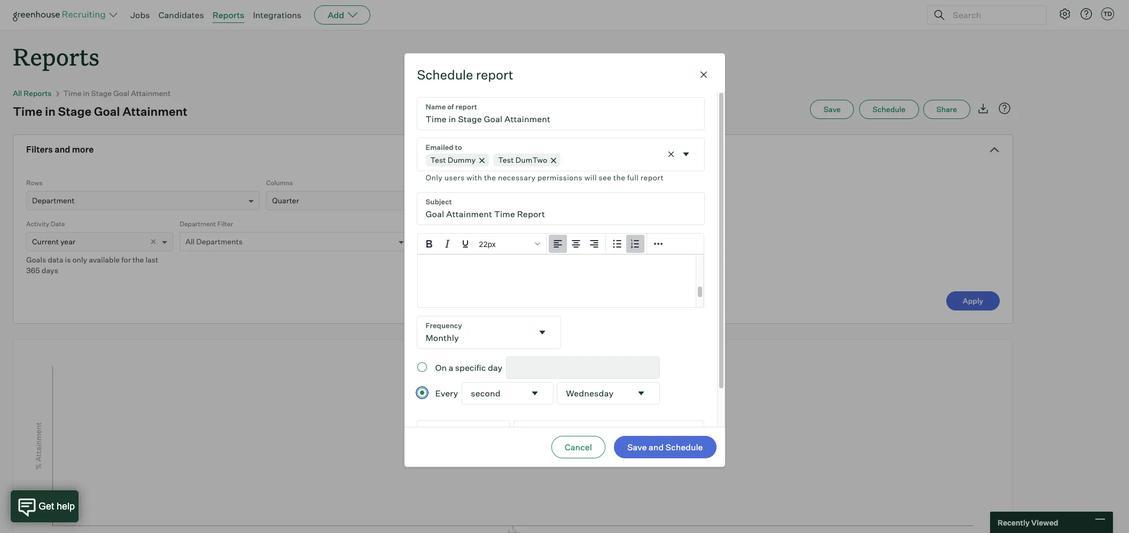Task type: locate. For each thing, give the bounding box(es) containing it.
department up date
[[32, 196, 75, 205]]

1 vertical spatial time in stage goal attainment
[[13, 104, 188, 119]]

schedule for schedule
[[873, 105, 906, 114]]

the inside goals data is only available for the last 365 days
[[133, 256, 144, 265]]

cancel button
[[551, 437, 605, 459]]

all reports
[[13, 89, 52, 98]]

save button
[[810, 100, 854, 119]]

0 vertical spatial save
[[824, 105, 841, 114]]

current year
[[32, 237, 76, 246]]

none field containing test dummy
[[417, 138, 704, 184]]

share button
[[923, 100, 971, 119]]

1 vertical spatial save
[[627, 443, 647, 453]]

will
[[585, 173, 597, 182]]

the right "for" at top
[[133, 256, 144, 265]]

0 vertical spatial schedule
[[417, 67, 473, 83]]

activity date
[[26, 220, 65, 228]]

0 horizontal spatial save
[[627, 443, 647, 453]]

available
[[89, 256, 120, 265]]

attainment
[[131, 89, 171, 98], [122, 104, 188, 119]]

viewed
[[1032, 519, 1059, 528]]

1 vertical spatial department
[[180, 220, 216, 228]]

candidates link
[[158, 10, 204, 20]]

toolbar
[[547, 234, 606, 255], [606, 234, 647, 255]]

0 horizontal spatial report
[[476, 67, 513, 83]]

time in stage goal attainment
[[63, 89, 171, 98], [13, 104, 188, 119]]

save inside "button"
[[824, 105, 841, 114]]

schedule
[[417, 67, 473, 83], [873, 105, 906, 114], [666, 443, 703, 453]]

1 vertical spatial all
[[185, 237, 195, 246]]

0 vertical spatial attainment
[[131, 89, 171, 98]]

0 vertical spatial time
[[63, 89, 82, 98]]

reports
[[213, 10, 244, 20], [13, 41, 99, 72], [24, 89, 52, 98]]

time down all reports
[[13, 104, 42, 119]]

apply button
[[947, 292, 1000, 311]]

0 vertical spatial all
[[13, 89, 22, 98]]

1 horizontal spatial schedule
[[666, 443, 703, 453]]

in
[[83, 89, 90, 98], [45, 104, 56, 119]]

0 horizontal spatial schedule
[[417, 67, 473, 83]]

is
[[65, 256, 71, 265]]

permissions
[[538, 173, 583, 182]]

1 vertical spatial schedule
[[873, 105, 906, 114]]

td button
[[1102, 7, 1114, 20]]

report
[[476, 67, 513, 83], [641, 173, 664, 182]]

the
[[484, 173, 496, 182], [613, 173, 626, 182], [133, 256, 144, 265]]

on a specific day
[[435, 363, 503, 373]]

1 vertical spatial goal
[[94, 104, 120, 119]]

more
[[72, 144, 94, 155]]

save for save
[[824, 105, 841, 114]]

save inside button
[[627, 443, 647, 453]]

recently
[[998, 519, 1030, 528]]

1 horizontal spatial test
[[498, 155, 514, 165]]

toggle flyout image down on a specific day text box
[[530, 388, 540, 399]]

0 vertical spatial toggle flyout image
[[537, 328, 548, 338]]

None field
[[417, 138, 704, 184], [417, 317, 561, 349], [507, 357, 659, 379], [462, 383, 553, 404], [558, 383, 659, 404], [417, 422, 510, 454], [514, 422, 704, 454], [417, 317, 561, 349], [462, 383, 553, 404], [558, 383, 659, 404], [417, 422, 510, 454], [514, 422, 704, 454]]

for
[[121, 256, 131, 265]]

1 horizontal spatial and
[[649, 443, 664, 453]]

0 horizontal spatial time
[[13, 104, 42, 119]]

1 vertical spatial and
[[649, 443, 664, 453]]

toggle flyout image
[[681, 149, 691, 160], [636, 388, 647, 399]]

report inside field
[[641, 173, 664, 182]]

save
[[824, 105, 841, 114], [627, 443, 647, 453]]

schedule report
[[417, 67, 513, 83]]

filters and more
[[26, 144, 94, 155]]

2 horizontal spatial schedule
[[873, 105, 906, 114]]

0 horizontal spatial and
[[55, 144, 70, 155]]

None text field
[[417, 317, 533, 349]]

test
[[431, 155, 446, 165], [498, 155, 514, 165]]

every
[[435, 388, 458, 399]]

1 horizontal spatial save
[[824, 105, 841, 114]]

test for test dumtwo
[[498, 155, 514, 165]]

Search text field
[[950, 7, 1037, 23]]

1 vertical spatial in
[[45, 104, 56, 119]]

0 vertical spatial report
[[476, 67, 513, 83]]

toggle flyout image
[[537, 328, 548, 338], [530, 388, 540, 399]]

reports link
[[213, 10, 244, 20]]

toggle flyout image up on a specific day text box
[[537, 328, 548, 338]]

1 horizontal spatial the
[[484, 173, 496, 182]]

test dummy
[[431, 155, 476, 165]]

specific
[[455, 363, 486, 373]]

add button
[[314, 5, 370, 25]]

save and schedule
[[627, 443, 703, 453]]

a
[[449, 363, 453, 373]]

1 horizontal spatial toggle flyout image
[[681, 149, 691, 160]]

1 vertical spatial time
[[13, 104, 42, 119]]

2 vertical spatial reports
[[24, 89, 52, 98]]

only users with the necessary permissions will see the full report
[[426, 173, 664, 182]]

stage
[[91, 89, 112, 98], [58, 104, 91, 119]]

greenhouse recruiting image
[[13, 9, 109, 21]]

jobs
[[130, 10, 150, 20]]

1 vertical spatial toggle flyout image
[[530, 388, 540, 399]]

1 test from the left
[[431, 155, 446, 165]]

1 horizontal spatial department
[[180, 220, 216, 228]]

None text field
[[417, 98, 704, 130], [417, 193, 704, 225], [462, 383, 526, 404], [558, 383, 632, 404], [417, 98, 704, 130], [417, 193, 704, 225], [462, 383, 526, 404], [558, 383, 632, 404]]

1 horizontal spatial report
[[641, 173, 664, 182]]

0 vertical spatial and
[[55, 144, 70, 155]]

1 horizontal spatial all
[[185, 237, 195, 246]]

td
[[1104, 10, 1112, 18]]

department up all departments
[[180, 220, 216, 228]]

2 test from the left
[[498, 155, 514, 165]]

365
[[26, 266, 40, 275]]

0 horizontal spatial test
[[431, 155, 446, 165]]

department
[[32, 196, 75, 205], [180, 220, 216, 228]]

and inside button
[[649, 443, 664, 453]]

the right with
[[484, 173, 496, 182]]

year
[[60, 237, 76, 246]]

rows
[[26, 179, 43, 187]]

the left full
[[613, 173, 626, 182]]

0 vertical spatial reports
[[213, 10, 244, 20]]

0 vertical spatial time in stage goal attainment
[[63, 89, 171, 98]]

test up 'only'
[[431, 155, 446, 165]]

test up necessary
[[498, 155, 514, 165]]

0 horizontal spatial department
[[32, 196, 75, 205]]

0 vertical spatial in
[[83, 89, 90, 98]]

current year option
[[32, 237, 76, 246]]

close modal icon image
[[697, 68, 710, 81]]

time
[[63, 89, 82, 98], [13, 104, 42, 119]]

1 horizontal spatial in
[[83, 89, 90, 98]]

activity
[[26, 220, 49, 228]]

necessary
[[498, 173, 536, 182]]

test for test dummy
[[431, 155, 446, 165]]

faq image
[[998, 102, 1011, 115]]

1 vertical spatial report
[[641, 173, 664, 182]]

recently viewed
[[998, 519, 1059, 528]]

0 horizontal spatial all
[[13, 89, 22, 98]]

and
[[55, 144, 70, 155], [649, 443, 664, 453]]

0 vertical spatial toggle flyout image
[[681, 149, 691, 160]]

time right all reports link
[[63, 89, 82, 98]]

goal
[[113, 89, 129, 98], [94, 104, 120, 119]]

save and schedule button
[[614, 437, 716, 459]]

xychart image
[[26, 340, 1000, 534]]

0 vertical spatial department
[[32, 196, 75, 205]]

all
[[13, 89, 22, 98], [185, 237, 195, 246]]

0 horizontal spatial the
[[133, 256, 144, 265]]

0 horizontal spatial toggle flyout image
[[636, 388, 647, 399]]



Task type: describe. For each thing, give the bounding box(es) containing it.
department for department filter
[[180, 220, 216, 228]]

none field on a specific day
[[507, 357, 659, 379]]

configure image
[[1059, 7, 1072, 20]]

share
[[937, 105, 957, 114]]

columns
[[266, 179, 293, 187]]

on
[[435, 363, 447, 373]]

integrations link
[[253, 10, 302, 20]]

dummy
[[448, 155, 476, 165]]

only
[[426, 173, 443, 182]]

users
[[444, 173, 465, 182]]

schedule for schedule report
[[417, 67, 473, 83]]

department option
[[32, 196, 75, 205]]

data
[[48, 256, 63, 265]]

jobs link
[[130, 10, 150, 20]]

and for save
[[649, 443, 664, 453]]

toggle flyout image inside field
[[681, 149, 691, 160]]

all reports link
[[13, 89, 52, 98]]

quarter option
[[272, 196, 299, 205]]

test dumtwo
[[498, 155, 547, 165]]

days
[[42, 266, 58, 275]]

1 horizontal spatial time
[[63, 89, 82, 98]]

current
[[32, 237, 59, 246]]

date
[[51, 220, 65, 228]]

0 vertical spatial stage
[[91, 89, 112, 98]]

22px toolbar
[[418, 234, 547, 255]]

clear selection image
[[666, 149, 676, 160]]

dumtwo
[[516, 155, 547, 165]]

department filter
[[180, 220, 233, 228]]

2 horizontal spatial the
[[613, 173, 626, 182]]

2 toolbar from the left
[[606, 234, 647, 255]]

filter
[[217, 220, 233, 228]]

0 vertical spatial goal
[[113, 89, 129, 98]]

1 vertical spatial reports
[[13, 41, 99, 72]]

none field clear selection
[[417, 138, 704, 184]]

department for department
[[32, 196, 75, 205]]

last
[[146, 256, 158, 265]]

schedule button
[[860, 100, 919, 119]]

and for filters
[[55, 144, 70, 155]]

with
[[467, 173, 482, 182]]

2 vertical spatial schedule
[[666, 443, 703, 453]]

full
[[627, 173, 639, 182]]

×
[[150, 236, 157, 247]]

see
[[599, 173, 612, 182]]

0 horizontal spatial in
[[45, 104, 56, 119]]

cancel
[[565, 443, 592, 453]]

only
[[72, 256, 87, 265]]

time in stage goal attainment link
[[63, 89, 171, 98]]

apply
[[963, 297, 984, 306]]

1 toolbar from the left
[[547, 234, 606, 255]]

td button
[[1099, 5, 1117, 22]]

filters
[[26, 144, 53, 155]]

all for all reports
[[13, 89, 22, 98]]

download image
[[977, 102, 990, 115]]

day
[[488, 363, 503, 373]]

On a specific day text field
[[507, 357, 651, 379]]

quarter
[[272, 196, 299, 205]]

goals
[[26, 256, 46, 265]]

1 vertical spatial attainment
[[122, 104, 188, 119]]

1 vertical spatial stage
[[58, 104, 91, 119]]

candidates
[[158, 10, 204, 20]]

22px
[[479, 240, 496, 249]]

all departments
[[185, 237, 243, 246]]

integrations
[[253, 10, 302, 20]]

add
[[328, 10, 344, 20]]

22px group
[[418, 234, 704, 255]]

goals data is only available for the last 365 days
[[26, 256, 158, 275]]

save for save and schedule
[[627, 443, 647, 453]]

1 vertical spatial toggle flyout image
[[636, 388, 647, 399]]

save and schedule this report to revisit it! element
[[810, 100, 860, 119]]

departments
[[196, 237, 243, 246]]

22px button
[[474, 235, 544, 253]]

all for all departments
[[185, 237, 195, 246]]



Task type: vqa. For each thing, say whether or not it's contained in the screenshot.
That
no



